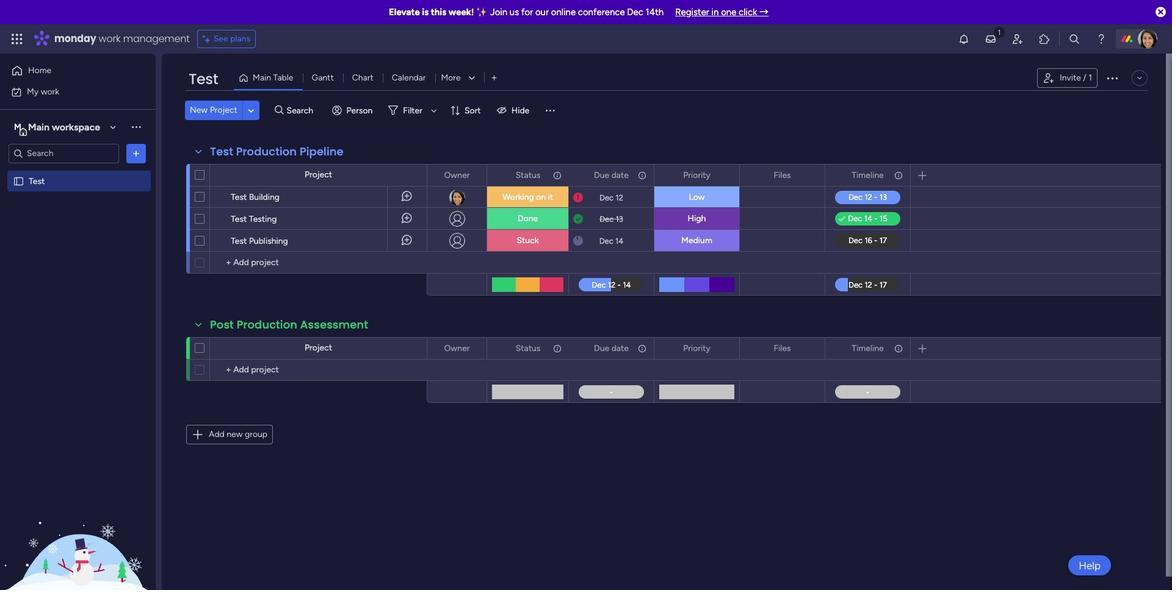 Task type: vqa. For each thing, say whether or not it's contained in the screenshot.
leftmost Column information icon
yes



Task type: describe. For each thing, give the bounding box(es) containing it.
Search field
[[284, 102, 320, 119]]

project inside button
[[210, 105, 237, 115]]

main workspace
[[28, 121, 100, 133]]

14
[[615, 237, 623, 246]]

it
[[548, 192, 553, 203]]

click
[[739, 7, 757, 18]]

chart button
[[343, 68, 383, 88]]

+ Add project text field
[[216, 363, 421, 378]]

add new group button
[[186, 425, 273, 445]]

test inside test field
[[189, 69, 218, 89]]

workspace options image
[[130, 121, 142, 133]]

main for main workspace
[[28, 121, 49, 133]]

my
[[27, 86, 39, 97]]

due date field for column information image for due date
[[591, 342, 632, 356]]

due for column information image for due date
[[594, 343, 609, 354]]

see
[[213, 34, 228, 44]]

register in one click → link
[[675, 7, 769, 18]]

james peterson image
[[1138, 29, 1157, 49]]

public board image
[[13, 176, 24, 187]]

project for test production pipeline
[[305, 170, 332, 180]]

test building
[[231, 192, 280, 203]]

arrow down image
[[427, 103, 441, 118]]

work for monday
[[99, 32, 121, 46]]

2 owner field from the top
[[441, 342, 473, 356]]

+ Add project text field
[[216, 256, 421, 270]]

week!
[[449, 7, 474, 18]]

help button
[[1068, 556, 1111, 576]]

options image for column information image associated with timeline
[[893, 338, 902, 359]]

column information image for timeline
[[894, 171, 903, 180]]

1 files field from the top
[[771, 169, 794, 182]]

publishing
[[249, 236, 288, 247]]

main table button
[[234, 68, 302, 88]]

person
[[346, 105, 373, 116]]

hide
[[511, 105, 529, 116]]

1 image
[[994, 25, 1005, 39]]

/
[[1083, 73, 1086, 83]]

Post Production Assessment field
[[207, 317, 371, 333]]

files for first files field
[[774, 170, 791, 180]]

test inside test list box
[[29, 176, 45, 186]]

new
[[190, 105, 208, 115]]

post production assessment
[[210, 317, 368, 333]]

home
[[28, 65, 51, 76]]

monday
[[54, 32, 96, 46]]

2 status field from the top
[[513, 342, 543, 356]]

register in one click →
[[675, 7, 769, 18]]

add
[[209, 430, 225, 440]]

conference
[[578, 7, 625, 18]]

priority for second priority field
[[683, 343, 710, 354]]

add view image
[[492, 74, 497, 83]]

date for column information image for due date the due date field
[[611, 343, 629, 354]]

12
[[616, 193, 623, 202]]

elevate is this week! ✨ join us for our online conference dec 14th
[[389, 7, 664, 18]]

project for post production assessment
[[305, 343, 332, 353]]

main table
[[253, 73, 293, 83]]

join
[[490, 7, 507, 18]]

us
[[510, 7, 519, 18]]

test production pipeline
[[210, 144, 344, 159]]

owner for 2nd owner field from the bottom
[[444, 170, 470, 180]]

1
[[1089, 73, 1092, 83]]

→
[[759, 7, 769, 18]]

priority for first priority field
[[683, 170, 710, 180]]

this
[[431, 7, 446, 18]]

online
[[551, 7, 576, 18]]

filter button
[[384, 101, 441, 120]]

invite
[[1060, 73, 1081, 83]]

column information image for due date
[[637, 171, 647, 180]]

invite members image
[[1012, 33, 1024, 45]]

test for test production pipeline
[[210, 144, 233, 159]]

done
[[518, 214, 538, 224]]

in
[[712, 7, 719, 18]]

dec 12
[[599, 193, 623, 202]]

post
[[210, 317, 234, 333]]

testing
[[249, 214, 277, 225]]

more button
[[435, 68, 484, 88]]

test list box
[[0, 168, 156, 356]]

test publishing
[[231, 236, 288, 247]]

14th
[[646, 7, 664, 18]]

column information image for status
[[552, 171, 562, 180]]

due date field for due date column information icon
[[591, 169, 632, 182]]

v2 search image
[[275, 104, 284, 117]]

stuck
[[517, 236, 539, 246]]

on
[[536, 192, 546, 203]]

dec 14
[[599, 237, 623, 246]]

timeline for column information image associated with timeline
[[852, 343, 884, 354]]

1 status from the top
[[516, 170, 540, 180]]

calendar
[[392, 73, 426, 83]]

workspace
[[52, 121, 100, 133]]

lottie animation image
[[0, 468, 156, 591]]

apps image
[[1038, 33, 1051, 45]]

date for the due date field for due date column information icon
[[611, 170, 629, 180]]



Task type: locate. For each thing, give the bounding box(es) containing it.
1 due from the top
[[594, 170, 609, 180]]

2 status from the top
[[516, 343, 540, 354]]

0 vertical spatial due
[[594, 170, 609, 180]]

Owner field
[[441, 169, 473, 182], [441, 342, 473, 356]]

help
[[1079, 560, 1101, 572]]

menu image
[[544, 104, 556, 117]]

monday work management
[[54, 32, 190, 46]]

0 vertical spatial priority field
[[680, 169, 714, 182]]

due date
[[594, 170, 629, 180], [594, 343, 629, 354]]

options image
[[637, 165, 645, 186], [637, 338, 645, 359], [893, 338, 902, 359]]

1 horizontal spatial main
[[253, 73, 271, 83]]

priority
[[683, 170, 710, 180], [683, 343, 710, 354]]

Search in workspace field
[[26, 147, 102, 161]]

0 vertical spatial priority
[[683, 170, 710, 180]]

Due date field
[[591, 169, 632, 182], [591, 342, 632, 356]]

1 column information image from the left
[[552, 171, 562, 180]]

2 column information image from the left
[[637, 344, 647, 354]]

1 due date from the top
[[594, 170, 629, 180]]

main inside button
[[253, 73, 271, 83]]

main right workspace image
[[28, 121, 49, 133]]

1 vertical spatial due date field
[[591, 342, 632, 356]]

0 horizontal spatial column information image
[[552, 171, 562, 180]]

column information image
[[552, 171, 562, 180], [637, 171, 647, 180], [894, 171, 903, 180]]

✨
[[476, 7, 488, 18]]

help image
[[1095, 33, 1107, 45]]

column information image
[[552, 344, 562, 354], [637, 344, 647, 354], [894, 344, 903, 354]]

0 vertical spatial date
[[611, 170, 629, 180]]

test left building
[[231, 192, 247, 203]]

is
[[422, 7, 429, 18]]

project down pipeline
[[305, 170, 332, 180]]

plans
[[230, 34, 250, 44]]

low
[[689, 192, 705, 203]]

test for test publishing
[[231, 236, 247, 247]]

0 vertical spatial files
[[774, 170, 791, 180]]

building
[[249, 192, 280, 203]]

0 vertical spatial due date
[[594, 170, 629, 180]]

production for test
[[236, 144, 297, 159]]

1 timeline from the top
[[852, 170, 884, 180]]

1 vertical spatial work
[[41, 86, 59, 97]]

sort button
[[445, 101, 488, 120]]

2 column information image from the left
[[637, 171, 647, 180]]

Timeline field
[[849, 169, 887, 182], [849, 342, 887, 356]]

2 due from the top
[[594, 343, 609, 354]]

angle down image
[[248, 106, 254, 115]]

0 vertical spatial files field
[[771, 169, 794, 182]]

1 vertical spatial priority
[[683, 343, 710, 354]]

test left testing
[[231, 214, 247, 225]]

work right monday at the top left of the page
[[99, 32, 121, 46]]

project
[[210, 105, 237, 115], [305, 170, 332, 180], [305, 343, 332, 353]]

0 vertical spatial status
[[516, 170, 540, 180]]

2 due date field from the top
[[591, 342, 632, 356]]

workspace image
[[12, 121, 24, 134]]

1 status field from the top
[[513, 169, 543, 182]]

options image for column information image for due date
[[637, 338, 645, 359]]

Test field
[[186, 69, 221, 90]]

calendar button
[[383, 68, 435, 88]]

test right public board "icon"
[[29, 176, 45, 186]]

expand board header image
[[1135, 73, 1145, 83]]

status
[[516, 170, 540, 180], [516, 343, 540, 354]]

1 priority field from the top
[[680, 169, 714, 182]]

0 vertical spatial owner field
[[441, 169, 473, 182]]

working
[[502, 192, 534, 203]]

sort
[[464, 105, 481, 116]]

pipeline
[[300, 144, 344, 159]]

timeline
[[852, 170, 884, 180], [852, 343, 884, 354]]

dec left '12'
[[599, 193, 614, 202]]

table
[[273, 73, 293, 83]]

1 vertical spatial status
[[516, 343, 540, 354]]

gantt button
[[302, 68, 343, 88]]

v2 done deadline image
[[573, 213, 583, 225]]

owner
[[444, 170, 470, 180], [444, 343, 470, 354]]

0 vertical spatial work
[[99, 32, 121, 46]]

assessment
[[300, 317, 368, 333]]

2 date from the top
[[611, 343, 629, 354]]

1 vertical spatial due
[[594, 343, 609, 354]]

due date for due date column information icon
[[594, 170, 629, 180]]

1 timeline field from the top
[[849, 169, 887, 182]]

2 priority from the top
[[683, 343, 710, 354]]

gantt
[[312, 73, 334, 83]]

Priority field
[[680, 169, 714, 182], [680, 342, 714, 356]]

0 horizontal spatial main
[[28, 121, 49, 133]]

production for post
[[237, 317, 297, 333]]

2 due date from the top
[[594, 343, 629, 354]]

1 files from the top
[[774, 170, 791, 180]]

column information image for due date
[[637, 344, 647, 354]]

dec 13
[[600, 215, 623, 224]]

option
[[0, 170, 156, 173]]

0 horizontal spatial column information image
[[552, 344, 562, 354]]

0 vertical spatial status field
[[513, 169, 543, 182]]

see plans button
[[197, 30, 256, 48]]

2 horizontal spatial column information image
[[894, 171, 903, 180]]

2 owner from the top
[[444, 343, 470, 354]]

test down test testing on the top left
[[231, 236, 247, 247]]

main for main table
[[253, 73, 271, 83]]

more
[[441, 73, 461, 83]]

workspace selection element
[[12, 120, 102, 136]]

due date for column information image for due date
[[594, 343, 629, 354]]

2 timeline from the top
[[852, 343, 884, 354]]

options image for due date column information icon
[[637, 165, 645, 186]]

dec left 14th
[[627, 7, 643, 18]]

new
[[227, 430, 243, 440]]

due for due date column information icon
[[594, 170, 609, 180]]

timeline field for column information image associated with timeline
[[849, 342, 887, 356]]

my work button
[[7, 82, 131, 102]]

date
[[611, 170, 629, 180], [611, 343, 629, 354]]

production right post
[[237, 317, 297, 333]]

dec for test testing
[[600, 215, 614, 224]]

1 vertical spatial priority field
[[680, 342, 714, 356]]

2 files field from the top
[[771, 342, 794, 356]]

working on it
[[502, 192, 553, 203]]

1 horizontal spatial column information image
[[637, 171, 647, 180]]

options image
[[1105, 71, 1120, 85], [130, 147, 142, 160], [469, 165, 478, 186], [552, 165, 560, 186], [893, 165, 902, 186], [469, 338, 478, 359], [552, 338, 560, 359]]

main
[[253, 73, 271, 83], [28, 121, 49, 133]]

1 vertical spatial owner
[[444, 343, 470, 354]]

dapulse checkmark sign image
[[839, 212, 845, 227]]

search everything image
[[1068, 33, 1080, 45]]

1 vertical spatial timeline field
[[849, 342, 887, 356]]

management
[[123, 32, 190, 46]]

0 vertical spatial main
[[253, 73, 271, 83]]

0 vertical spatial project
[[210, 105, 237, 115]]

work inside button
[[41, 86, 59, 97]]

Test Production Pipeline field
[[207, 144, 347, 160]]

our
[[535, 7, 549, 18]]

0 vertical spatial timeline
[[852, 170, 884, 180]]

13
[[616, 215, 623, 224]]

test testing
[[231, 214, 277, 225]]

1 priority from the top
[[683, 170, 710, 180]]

1 vertical spatial date
[[611, 343, 629, 354]]

test for test building
[[231, 192, 247, 203]]

dec for test building
[[599, 193, 614, 202]]

1 vertical spatial production
[[237, 317, 297, 333]]

new project button
[[185, 101, 242, 120]]

main left table
[[253, 73, 271, 83]]

test inside test production pipeline field
[[210, 144, 233, 159]]

1 vertical spatial main
[[28, 121, 49, 133]]

0 vertical spatial timeline field
[[849, 169, 887, 182]]

Status field
[[513, 169, 543, 182], [513, 342, 543, 356]]

2 files from the top
[[774, 343, 791, 354]]

2 timeline field from the top
[[849, 342, 887, 356]]

see plans
[[213, 34, 250, 44]]

3 column information image from the left
[[894, 344, 903, 354]]

register
[[675, 7, 709, 18]]

new project
[[190, 105, 237, 115]]

dec left '13'
[[600, 215, 614, 224]]

1 vertical spatial due date
[[594, 343, 629, 354]]

due
[[594, 170, 609, 180], [594, 343, 609, 354]]

project up + add project text box
[[305, 343, 332, 353]]

1 vertical spatial timeline
[[852, 343, 884, 354]]

elevate
[[389, 7, 420, 18]]

dec for test publishing
[[599, 237, 613, 246]]

medium
[[681, 236, 712, 246]]

files
[[774, 170, 791, 180], [774, 343, 791, 354]]

1 vertical spatial files
[[774, 343, 791, 354]]

notifications image
[[958, 33, 970, 45]]

chart
[[352, 73, 373, 83]]

test up new
[[189, 69, 218, 89]]

add new group
[[209, 430, 267, 440]]

group
[[245, 430, 267, 440]]

1 vertical spatial status field
[[513, 342, 543, 356]]

column information image for status
[[552, 344, 562, 354]]

invite / 1
[[1060, 73, 1092, 83]]

test for test testing
[[231, 214, 247, 225]]

1 vertical spatial project
[[305, 170, 332, 180]]

production
[[236, 144, 297, 159], [237, 317, 297, 333]]

one
[[721, 7, 736, 18]]

project right new
[[210, 105, 237, 115]]

dec left the 14
[[599, 237, 613, 246]]

home button
[[7, 61, 131, 81]]

my work
[[27, 86, 59, 97]]

1 owner field from the top
[[441, 169, 473, 182]]

3 column information image from the left
[[894, 171, 903, 180]]

1 date from the top
[[611, 170, 629, 180]]

work for my
[[41, 86, 59, 97]]

person button
[[327, 101, 380, 120]]

work
[[99, 32, 121, 46], [41, 86, 59, 97]]

1 due date field from the top
[[591, 169, 632, 182]]

1 horizontal spatial column information image
[[637, 344, 647, 354]]

select product image
[[11, 33, 23, 45]]

work right my
[[41, 86, 59, 97]]

main inside "workspace selection" element
[[28, 121, 49, 133]]

2 priority field from the top
[[680, 342, 714, 356]]

1 horizontal spatial work
[[99, 32, 121, 46]]

1 vertical spatial owner field
[[441, 342, 473, 356]]

Files field
[[771, 169, 794, 182], [771, 342, 794, 356]]

0 vertical spatial owner
[[444, 170, 470, 180]]

test
[[189, 69, 218, 89], [210, 144, 233, 159], [29, 176, 45, 186], [231, 192, 247, 203], [231, 214, 247, 225], [231, 236, 247, 247]]

timeline for column information icon associated with timeline
[[852, 170, 884, 180]]

timeline field for column information icon associated with timeline
[[849, 169, 887, 182]]

1 column information image from the left
[[552, 344, 562, 354]]

m
[[14, 122, 21, 132]]

2 vertical spatial project
[[305, 343, 332, 353]]

0 vertical spatial production
[[236, 144, 297, 159]]

high
[[688, 214, 706, 224]]

0 vertical spatial due date field
[[591, 169, 632, 182]]

for
[[521, 7, 533, 18]]

1 owner from the top
[[444, 170, 470, 180]]

owner for second owner field from the top of the page
[[444, 343, 470, 354]]

column information image for timeline
[[894, 344, 903, 354]]

lottie animation element
[[0, 468, 156, 591]]

2 horizontal spatial column information image
[[894, 344, 903, 354]]

hide button
[[492, 101, 537, 120]]

filter
[[403, 105, 422, 116]]

0 horizontal spatial work
[[41, 86, 59, 97]]

invite / 1 button
[[1037, 68, 1098, 88]]

test down new project button at the left top of page
[[210, 144, 233, 159]]

files for 2nd files field from the top
[[774, 343, 791, 354]]

inbox image
[[985, 33, 997, 45]]

production down v2 search image
[[236, 144, 297, 159]]

1 vertical spatial files field
[[771, 342, 794, 356]]

v2 overdue deadline image
[[573, 192, 583, 204]]



